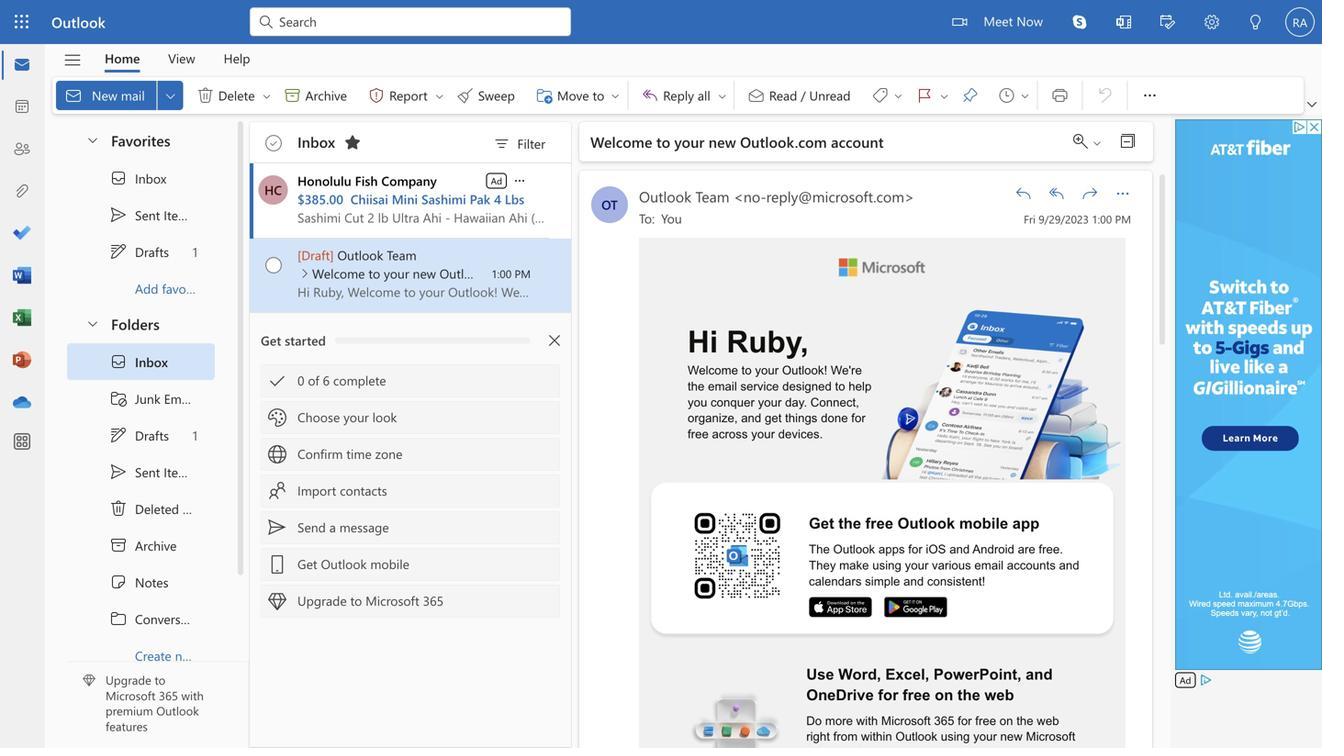 Task type: vqa. For each thing, say whether or not it's contained in the screenshot.


Task type: describe. For each thing, give the bounding box(es) containing it.
 button
[[1102, 0, 1146, 46]]

mobile inside message list list box
[[370, 556, 410, 573]]

 inbox for first  tree item from the bottom
[[109, 353, 168, 371]]

 inside 'move & delete' group
[[283, 86, 302, 105]]

 button
[[1076, 179, 1105, 208]]

 button for 
[[432, 81, 447, 110]]

1 horizontal spatial account
[[831, 132, 884, 152]]

account.
[[807, 746, 854, 749]]

confirm
[[298, 445, 343, 462]]

web inside 'use word, excel, powerpoint, and onedrive for free on the web'
[[985, 687, 1015, 704]]

archive inside  tree item
[[135, 537, 177, 554]]


[[1015, 185, 1033, 203]]

 button inside message list list box
[[512, 171, 528, 189]]

word,
[[839, 666, 882, 683]]

people image
[[13, 141, 31, 159]]


[[343, 133, 362, 152]]

 tree item
[[67, 564, 215, 601]]

move & delete group
[[56, 77, 624, 114]]

1:00 inside email message element
[[1092, 212, 1112, 226]]

outlook link
[[51, 0, 106, 44]]

1  tree item from the top
[[67, 197, 215, 233]]

inbox for first  tree item from the bottom
[[135, 353, 168, 370]]

service
[[741, 380, 779, 393]]

designed
[[783, 380, 832, 393]]

honolulu fish company image
[[259, 175, 288, 205]]

free.
[[1039, 543, 1064, 557]]

 inside favorites tree
[[109, 206, 128, 224]]

for inside the outlook apps for ios and android are free. they make using your various email accounts and calendars simple and consistent!
[[909, 543, 923, 557]]

 search field
[[250, 0, 571, 41]]


[[961, 86, 980, 105]]

 inside select a conversation option
[[265, 257, 282, 274]]

you
[[688, 396, 708, 409]]


[[747, 86, 766, 105]]

delete
[[218, 87, 255, 104]]

word image
[[13, 267, 31, 286]]

inbox inside inbox 
[[298, 132, 335, 151]]

meet
[[984, 12, 1013, 29]]

 button
[[1304, 96, 1321, 114]]

of
[[308, 372, 319, 389]]

premium features image
[[83, 675, 96, 687]]

honolulu
[[298, 172, 352, 189]]

zone
[[375, 445, 403, 462]]

 button
[[1146, 0, 1190, 46]]

connect,
[[811, 396, 860, 409]]


[[916, 86, 934, 105]]

and up various
[[950, 543, 970, 557]]

 inside  report 
[[434, 91, 445, 102]]

 delete 
[[196, 86, 272, 105]]

move
[[557, 87, 589, 104]]

apps
[[879, 543, 905, 557]]

from
[[834, 730, 858, 744]]

email inside the outlook apps for ios and android are free. they make using your various email accounts and calendars simple and consistent!
[[975, 559, 1004, 573]]

 sent items inside favorites tree
[[109, 206, 195, 224]]


[[1073, 15, 1087, 29]]

import
[[298, 482, 336, 499]]

add favorite tree item
[[67, 270, 215, 307]]

things
[[785, 411, 818, 425]]


[[1081, 185, 1099, 203]]

to inside  move to 
[[593, 87, 605, 104]]

your down [draft] outlook team
[[384, 265, 409, 282]]

free up apps
[[866, 516, 894, 532]]

do
[[807, 714, 822, 728]]

filter
[[518, 135, 546, 152]]

and down free.
[[1059, 559, 1080, 573]]

your left important on the right
[[904, 746, 928, 749]]

 for 
[[1048, 185, 1066, 203]]

they
[[809, 559, 836, 573]]

chiisai
[[351, 191, 388, 208]]

contacts
[[340, 482, 387, 499]]

 button
[[1113, 127, 1143, 156]]

outlook up to: you
[[639, 186, 692, 206]]

save
[[857, 746, 885, 749]]

email inside hi ruby, welcome to your outlook! we're the email service designed to help you conquer your day. connect, organize, and get things done for free across your devices.
[[708, 380, 737, 393]]

left-rail-appbar navigation
[[4, 44, 40, 424]]

 notes
[[109, 573, 169, 591]]

365 for upgrade to microsoft 365
[[423, 592, 444, 609]]

features
[[106, 719, 148, 735]]

app
[[1013, 516, 1040, 532]]

favorites tree
[[67, 116, 215, 307]]

 inside tree
[[109, 353, 128, 371]]


[[268, 445, 287, 464]]

the up make
[[839, 516, 862, 532]]

with inside upgrade to microsoft 365 with premium outlook features
[[181, 688, 204, 704]]

365 inside do more with microsoft 365 for free on the web right from within outlook using your new microsoft account. save all your important photos, video
[[934, 714, 955, 728]]

the inside do more with microsoft 365 for free on the web right from within outlook using your new microsoft account. save all your important photos, video
[[1017, 714, 1034, 728]]

mini
[[392, 191, 418, 208]]

 tree item
[[67, 527, 215, 564]]

 tree item
[[67, 490, 215, 527]]

outlook inside upgrade to microsoft 365 with premium outlook features
[[156, 703, 199, 719]]


[[1249, 15, 1264, 29]]

are
[[1018, 543, 1036, 557]]

to inside upgrade to microsoft 365 with premium outlook features
[[155, 672, 166, 688]]

excel,
[[886, 666, 930, 683]]

help
[[224, 50, 250, 67]]

choose your look
[[298, 409, 397, 426]]

conquer
[[711, 396, 755, 409]]

6
[[323, 372, 330, 389]]

free inside 'use word, excel, powerpoint, and onedrive for free on the web'
[[903, 687, 931, 704]]


[[1074, 134, 1088, 149]]

1 horizontal spatial ad
[[1180, 674, 1192, 687]]

outlook team <no-reply@microsoft.com>
[[639, 186, 915, 206]]

to down [draft] outlook team
[[369, 265, 380, 282]]

favorite
[[162, 280, 205, 297]]

1 inside tree
[[193, 427, 197, 444]]

we're
[[831, 364, 862, 377]]

archive inside 'move & delete' group
[[305, 87, 347, 104]]

 tree item inside tree
[[67, 417, 215, 454]]

set your advertising preferences image
[[1199, 673, 1214, 688]]

get started
[[261, 332, 326, 349]]

email message element
[[580, 171, 1153, 749]]

0 vertical spatial welcome
[[591, 132, 653, 152]]

 deleted items
[[109, 500, 214, 518]]

 inside select all messages option
[[265, 135, 282, 152]]

outlook team image
[[591, 186, 628, 223]]

report
[[389, 87, 428, 104]]

items for "" tree item within the tree
[[164, 464, 195, 481]]

your up service
[[755, 364, 779, 377]]

outlook inside banner
[[51, 12, 106, 32]]

 inside  reply all 
[[717, 91, 728, 102]]

your down get on the bottom of page
[[752, 427, 775, 441]]

to down reply
[[657, 132, 671, 152]]

 inside  move to 
[[610, 90, 621, 101]]

you
[[661, 210, 682, 227]]

 tree item
[[67, 601, 215, 637]]

get it on google play image
[[885, 597, 948, 618]]

 button for 
[[937, 81, 952, 110]]

using inside do more with microsoft 365 for free on the web right from within outlook using your new microsoft account. save all your important photos, video
[[941, 730, 970, 744]]

pm inside message list list box
[[515, 266, 531, 281]]

 inside tree item
[[109, 536, 128, 555]]

sashimi
[[422, 191, 466, 208]]

message list section
[[250, 118, 571, 748]]

outlook right [draft] on the left top of the page
[[338, 247, 383, 264]]

 inside favorites tree item
[[85, 133, 100, 147]]

across
[[712, 427, 748, 441]]

your down  reply all 
[[675, 132, 705, 152]]

to up connect,
[[835, 380, 846, 393]]


[[268, 409, 287, 427]]

important
[[931, 746, 982, 749]]

on inside 'use word, excel, powerpoint, and onedrive for free on the web'
[[935, 687, 954, 704]]

tree containing 
[[67, 344, 235, 674]]

ruby,
[[727, 325, 809, 359]]

web inside do more with microsoft 365 for free on the web right from within outlook using your new microsoft account. save all your important photos, video
[[1037, 714, 1060, 728]]

0 vertical spatial outlook.com
[[740, 132, 827, 152]]

to:
[[639, 210, 655, 227]]

read
[[769, 87, 798, 104]]

sent inside favorites tree
[[135, 206, 160, 223]]


[[1308, 100, 1317, 109]]

fri 9/29/2023 1:00 pm
[[1024, 212, 1132, 226]]

 button
[[1009, 179, 1039, 208]]

outlook down send a message
[[321, 556, 367, 573]]


[[109, 573, 128, 591]]

powerpoint image
[[13, 352, 31, 370]]

microsoft inside message list list box
[[366, 592, 419, 609]]

upgrade for upgrade to microsoft 365 with premium outlook features
[[106, 672, 151, 688]]

outlook inside do more with microsoft 365 for free on the web right from within outlook using your new microsoft account. save all your important photos, video
[[896, 730, 938, 744]]

outlook banner
[[0, 0, 1323, 46]]

notes
[[135, 574, 169, 591]]

$385.00 chiisai mini sashimi pak 4 lbs
[[298, 191, 525, 208]]

the inside 'use word, excel, powerpoint, and onedrive for free on the web'
[[958, 687, 981, 704]]

meet now
[[984, 12, 1043, 29]]


[[871, 86, 889, 105]]

pm inside email message element
[[1115, 212, 1132, 226]]

 inside favorites tree
[[109, 242, 128, 261]]

 sent items inside tree
[[109, 463, 195, 481]]

Select a conversation checkbox
[[253, 239, 298, 278]]

help button
[[210, 44, 264, 73]]

welcome inside message list list box
[[312, 265, 365, 282]]


[[1051, 86, 1070, 105]]


[[549, 335, 560, 346]]

team inside message list list box
[[387, 247, 417, 264]]

your up photos,
[[974, 730, 997, 744]]

microsoft inside upgrade to microsoft 365 with premium outlook features
[[106, 688, 156, 704]]

 archive inside 'move & delete' group
[[283, 86, 347, 105]]

 button
[[907, 81, 937, 110]]

 button
[[1234, 0, 1278, 46]]

Select all messages checkbox
[[261, 130, 287, 156]]

your left look
[[344, 409, 369, 426]]

free inside do more with microsoft 365 for free on the web right from within outlook using your new microsoft account. save all your important photos, video
[[976, 714, 997, 728]]

get for get started
[[261, 332, 281, 349]]

sent inside tree
[[135, 464, 160, 481]]

all inside  reply all 
[[698, 87, 711, 104]]

home
[[105, 50, 140, 67]]

items for "" "tree item"
[[183, 500, 214, 517]]

create
[[135, 647, 172, 664]]

welcome inside hi ruby, welcome to your outlook! we're the email service designed to help you conquer your day. connect, organize, and get things done for free across your devices.
[[688, 364, 738, 377]]

1 inside favorites tree
[[193, 243, 197, 260]]

 inside ' '
[[1020, 90, 1031, 101]]

team inside email message element
[[696, 186, 730, 206]]

outlook!
[[782, 364, 828, 377]]

<no-
[[734, 186, 767, 206]]

add favorite
[[135, 280, 205, 297]]



Task type: locate. For each thing, give the bounding box(es) containing it.
2  tree item from the top
[[67, 417, 215, 454]]

archive up inbox 
[[305, 87, 347, 104]]

web
[[985, 687, 1015, 704], [1037, 714, 1060, 728]]

0 horizontal spatial email
[[708, 380, 737, 393]]

365
[[423, 592, 444, 609], [159, 688, 178, 704], [934, 714, 955, 728]]

inbox for second  tree item from the bottom
[[135, 170, 167, 187]]

 inbox for second  tree item from the bottom
[[109, 169, 167, 187]]

get for get outlook mobile
[[298, 556, 317, 573]]

tab list
[[91, 44, 265, 73]]

 button
[[1042, 81, 1079, 110]]


[[1205, 15, 1220, 29]]

free up photos,
[[976, 714, 997, 728]]

1 vertical spatial 
[[109, 426, 128, 445]]

1 vertical spatial welcome
[[312, 265, 365, 282]]

lbs
[[505, 191, 525, 208]]

and left get on the bottom of page
[[741, 411, 762, 425]]

 up hc
[[265, 135, 282, 152]]

accounts
[[1007, 559, 1056, 573]]

to do image
[[13, 225, 31, 243]]

and right powerpoint,
[[1026, 666, 1053, 683]]

2  sent items from the top
[[109, 463, 195, 481]]

2  from the top
[[109, 426, 128, 445]]

 inside message list list box
[[513, 174, 527, 188]]

1 vertical spatial 
[[109, 500, 128, 518]]

upgrade right 
[[298, 592, 347, 609]]

1  from the top
[[265, 135, 282, 152]]

0 horizontal spatial  archive
[[109, 536, 177, 555]]

and inside hi ruby, welcome to your outlook! we're the email service designed to help you conquer your day. connect, organize, and get things done for free across your devices.
[[741, 411, 762, 425]]

hi ruby, application
[[0, 0, 1323, 749]]

4
[[494, 191, 502, 208]]

 inbox down favorites tree item
[[109, 169, 167, 187]]

 down  new mail
[[85, 133, 100, 147]]

0 vertical spatial all
[[698, 87, 711, 104]]

 up  button
[[1141, 86, 1160, 105]]

inbox inside favorites tree
[[135, 170, 167, 187]]

1 horizontal spatial outlook.com
[[740, 132, 827, 152]]

 down favorites tree item
[[109, 169, 128, 187]]

1  inbox from the top
[[109, 169, 167, 187]]

 tree item
[[67, 233, 215, 270], [67, 417, 215, 454]]

 button for folders
[[76, 307, 107, 341]]

0 vertical spatial  button
[[1132, 77, 1169, 114]]

0 vertical spatial on
[[935, 687, 954, 704]]

1 horizontal spatial upgrade
[[298, 592, 347, 609]]

reply
[[663, 87, 694, 104]]

0 horizontal spatial web
[[985, 687, 1015, 704]]

the down powerpoint,
[[958, 687, 981, 704]]

1  drafts from the top
[[109, 242, 169, 261]]

view button
[[154, 44, 209, 73]]

the up photos,
[[1017, 714, 1034, 728]]

outlook.com down read
[[740, 132, 827, 152]]

outlook up make
[[834, 543, 875, 557]]

sent
[[135, 206, 160, 223], [135, 464, 160, 481]]

drafts down  junk email
[[135, 427, 169, 444]]

folders
[[111, 314, 160, 334]]

0 horizontal spatial 
[[513, 174, 527, 188]]

do more with microsoft 365 for free on the web right from within outlook using your new microsoft account. save all your important photos, video
[[807, 714, 1076, 749]]

1 vertical spatial 365
[[159, 688, 178, 704]]

1 sent from the top
[[135, 206, 160, 223]]

1 horizontal spatial team
[[696, 186, 730, 206]]

0
[[298, 372, 305, 389]]


[[998, 86, 1016, 105]]

0 vertical spatial pm
[[1115, 212, 1132, 226]]

to up service
[[742, 364, 752, 377]]

0 of 6 complete
[[298, 372, 386, 389]]

 button left folders
[[76, 307, 107, 341]]

1 vertical spatial ad
[[1180, 674, 1192, 687]]

new inside do more with microsoft 365 for free on the web right from within outlook using your new microsoft account. save all your important photos, video
[[1001, 730, 1023, 744]]

on
[[935, 687, 954, 704], [1000, 714, 1014, 728]]

drafts inside tree
[[135, 427, 169, 444]]

1  tree item from the top
[[67, 160, 215, 197]]


[[268, 372, 287, 390]]

1  tree item from the top
[[67, 233, 215, 270]]

outlook inside the outlook apps for ios and android are free. they make using your various email accounts and calendars simple and consistent!
[[834, 543, 875, 557]]

 for  popup button
[[1114, 185, 1132, 203]]

email
[[708, 380, 737, 393], [975, 559, 1004, 573]]

for inside do more with microsoft 365 for free on the web right from within outlook using your new microsoft account. save all your important photos, video
[[958, 714, 972, 728]]

for inside 'use word, excel, powerpoint, and onedrive for free on the web'
[[878, 687, 899, 704]]

new inside tree item
[[175, 647, 198, 664]]

2  button from the left
[[432, 81, 447, 110]]

mobile up upgrade to microsoft 365
[[370, 556, 410, 573]]

1  from the top
[[109, 242, 128, 261]]

 button inside the folders tree item
[[76, 307, 107, 341]]

welcome to your new outlook.com account
[[591, 132, 884, 152]]

 right mail
[[163, 88, 178, 103]]

 for  delete 
[[196, 86, 215, 105]]


[[456, 86, 475, 105]]

new
[[92, 87, 117, 104]]

1 vertical spatial  sent items
[[109, 463, 195, 481]]

0 vertical spatial upgrade
[[298, 592, 347, 609]]

0 vertical spatial  inbox
[[109, 169, 167, 187]]

 right move
[[610, 90, 621, 101]]

2  button from the top
[[76, 307, 107, 341]]

your
[[675, 132, 705, 152], [384, 265, 409, 282], [755, 364, 779, 377], [758, 396, 782, 409], [344, 409, 369, 426], [752, 427, 775, 441], [905, 559, 929, 573], [974, 730, 997, 744], [904, 746, 928, 749]]

 left 
[[717, 91, 728, 102]]

 button for 
[[259, 81, 274, 110]]

welcome down hi
[[688, 364, 738, 377]]

1 vertical spatial with
[[857, 714, 878, 728]]

upgrade inside upgrade to microsoft 365 with premium outlook features
[[106, 672, 151, 688]]

 button right 
[[937, 81, 952, 110]]

1 vertical spatial archive
[[135, 537, 177, 554]]

 button
[[158, 81, 183, 110], [432, 81, 447, 110], [715, 81, 730, 110]]

free down excel,
[[903, 687, 931, 704]]

1 horizontal spatial 1:00
[[1092, 212, 1112, 226]]

 for  reply all 
[[641, 86, 660, 105]]

day.
[[785, 396, 807, 409]]


[[163, 88, 178, 103], [610, 90, 621, 101], [893, 90, 904, 101], [1020, 90, 1031, 101], [261, 91, 272, 102], [434, 91, 445, 102], [717, 91, 728, 102], [939, 91, 950, 102], [85, 133, 100, 147], [1092, 138, 1103, 149], [85, 316, 100, 331]]

1 horizontal spatial  archive
[[283, 86, 347, 105]]

365 for upgrade to microsoft 365 with premium outlook features
[[159, 688, 178, 704]]

pm down  popup button
[[1115, 212, 1132, 226]]

get
[[765, 411, 782, 425]]

tags group
[[738, 77, 1034, 114]]

 inbox inside tree
[[109, 353, 168, 371]]

1 vertical spatial pm
[[515, 266, 531, 281]]

 button inside favorites tree item
[[76, 123, 107, 157]]


[[109, 206, 128, 224], [109, 463, 128, 481]]

0 horizontal spatial pm
[[515, 266, 531, 281]]

Search for email, meetings, files and more. field
[[277, 12, 560, 31]]

download on the app store image
[[809, 597, 872, 618]]

2  tree item from the top
[[67, 344, 215, 380]]

 drafts up add favorite tree item
[[109, 242, 169, 261]]

1 vertical spatial  tree item
[[67, 344, 215, 380]]

1 vertical spatial inbox
[[135, 170, 167, 187]]

2 vertical spatial 365
[[934, 714, 955, 728]]

look
[[373, 409, 397, 426]]

 down favorites tree item
[[109, 206, 128, 224]]

1 vertical spatial get
[[809, 516, 835, 532]]

 for  dropdown button inside message list list box
[[513, 174, 527, 188]]

0 horizontal spatial mobile
[[370, 556, 410, 573]]

hc
[[265, 181, 282, 198]]

1 vertical spatial 
[[1048, 185, 1066, 203]]

free inside hi ruby, welcome to your outlook! we're the email service designed to help you conquer your day. connect, organize, and get things done for free across your devices.
[[688, 427, 709, 441]]

1 vertical spatial  tree item
[[67, 454, 215, 490]]

0 vertical spatial with
[[181, 688, 204, 704]]

started
[[285, 332, 326, 349]]

unread
[[810, 87, 851, 104]]

2 vertical spatial get
[[298, 556, 317, 573]]

 tree item down favorites
[[67, 160, 215, 197]]

1 vertical spatial mobile
[[370, 556, 410, 573]]

hi
[[688, 325, 718, 359]]

photos,
[[985, 746, 1025, 749]]

1 vertical spatial  archive
[[109, 536, 177, 555]]

 inside favorites tree
[[109, 169, 128, 187]]

0 vertical spatial team
[[696, 186, 730, 206]]

0 horizontal spatial upgrade
[[106, 672, 151, 688]]

powerpoint,
[[934, 666, 1022, 683]]

 button
[[338, 128, 367, 157]]

 tree item inside tree
[[67, 454, 215, 490]]

0 vertical spatial  tree item
[[67, 197, 215, 233]]

 move to 
[[535, 86, 621, 105]]

 inside tree
[[109, 426, 128, 445]]

2  drafts from the top
[[109, 426, 169, 445]]

0 horizontal spatial 
[[109, 536, 128, 555]]

items up "favorite"
[[164, 206, 195, 223]]

0 horizontal spatial 1:00
[[492, 266, 512, 281]]

upgrade for upgrade to microsoft 365
[[298, 592, 347, 609]]

0 vertical spatial  sent items
[[109, 206, 195, 224]]

 button
[[1109, 179, 1138, 208]]

mail image
[[13, 56, 31, 74]]

sweep
[[478, 87, 515, 104]]

 button left 
[[432, 81, 447, 110]]

deleted
[[135, 500, 179, 517]]

 inbox down the folders tree item
[[109, 353, 168, 371]]

1 horizontal spatial 
[[196, 86, 215, 105]]

0 vertical spatial using
[[873, 559, 902, 573]]

1  sent items from the top
[[109, 206, 195, 224]]

 tree item
[[67, 160, 215, 197], [67, 344, 215, 380]]

items right the deleted
[[183, 500, 214, 517]]

0 vertical spatial 
[[641, 86, 660, 105]]

calendar image
[[13, 98, 31, 117]]

 inside the folders tree item
[[85, 316, 100, 331]]

get inside email message element
[[809, 516, 835, 532]]

upgrade
[[298, 592, 347, 609], [106, 672, 151, 688]]

get
[[261, 332, 281, 349], [809, 516, 835, 532], [298, 556, 317, 573]]

 tree item down "junk"
[[67, 417, 215, 454]]

 button for favorites
[[76, 123, 107, 157]]

with
[[181, 688, 204, 704], [857, 714, 878, 728]]

pm
[[1115, 212, 1132, 226], [515, 266, 531, 281]]

2 horizontal spatial get
[[809, 516, 835, 532]]

 reply all 
[[641, 86, 728, 105]]


[[109, 389, 128, 408]]

 button inside 'move & delete' group
[[259, 81, 274, 110]]

2  button from the left
[[937, 81, 952, 110]]

0 vertical spatial  archive
[[283, 86, 347, 105]]

organize,
[[688, 411, 738, 425]]

new down  reply all 
[[709, 132, 736, 152]]

2 1 from the top
[[193, 427, 197, 444]]

your up get on the bottom of page
[[758, 396, 782, 409]]

0 vertical spatial archive
[[305, 87, 347, 104]]

1 horizontal spatial on
[[1000, 714, 1014, 728]]

your down ios
[[905, 559, 929, 573]]

 inside  
[[893, 90, 904, 101]]

1:00 inside message list list box
[[492, 266, 512, 281]]

1 vertical spatial sent
[[135, 464, 160, 481]]

ios
[[926, 543, 946, 557]]

2 vertical spatial inbox
[[135, 353, 168, 370]]

drafts inside favorites tree
[[135, 243, 169, 260]]

0 vertical spatial 365
[[423, 592, 444, 609]]

mobile up android
[[960, 516, 1009, 532]]

0 vertical spatial 1
[[193, 243, 197, 260]]

for inside hi ruby, welcome to your outlook! we're the email service designed to help you conquer your day. connect, organize, and get things done for free across your devices.
[[852, 411, 866, 425]]

 inside "tree item"
[[109, 500, 128, 518]]

 inside button
[[1048, 185, 1066, 203]]

 sent items up "add"
[[109, 206, 195, 224]]

new
[[709, 132, 736, 152], [413, 265, 436, 282], [175, 647, 198, 664], [1001, 730, 1023, 744]]

more
[[826, 714, 853, 728]]

1 drafts from the top
[[135, 243, 169, 260]]

1 vertical spatial account
[[517, 265, 562, 282]]

 archive inside  tree item
[[109, 536, 177, 555]]

 inside  delete 
[[261, 91, 272, 102]]

outlook up ios
[[898, 516, 955, 532]]

items
[[164, 206, 195, 223], [164, 464, 195, 481], [183, 500, 214, 517]]

using inside the outlook apps for ios and android are free. they make using your various email accounts and calendars simple and consistent!
[[873, 559, 902, 573]]

get right 
[[298, 556, 317, 573]]

[draft]
[[298, 247, 334, 264]]

0 vertical spatial 1:00
[[1092, 212, 1112, 226]]

0 horizontal spatial outlook.com
[[440, 265, 513, 282]]

 button up lbs
[[512, 171, 528, 189]]

team left '<no-'
[[696, 186, 730, 206]]

 button
[[952, 81, 989, 110]]

outlook.com down pak
[[440, 265, 513, 282]]

1 1 from the top
[[193, 243, 197, 260]]

items for 1st "" tree item
[[164, 206, 195, 223]]

 up select all messages option
[[283, 86, 302, 105]]

mail
[[121, 87, 145, 104]]

1 horizontal spatial get
[[298, 556, 317, 573]]

premium
[[106, 703, 153, 719]]

 up  on the left bottom of the page
[[109, 536, 128, 555]]

 inside popup button
[[163, 88, 178, 103]]

all down within
[[888, 746, 901, 749]]

create new folder tree item
[[67, 637, 235, 674]]

 left reply
[[641, 86, 660, 105]]

the
[[809, 543, 830, 557]]

1 horizontal spatial 
[[1114, 185, 1132, 203]]

with inside do more with microsoft 365 for free on the web right from within outlook using your new microsoft account. save all your important photos, video
[[857, 714, 878, 728]]

inbox inside tree
[[135, 353, 168, 370]]

 right 
[[939, 91, 950, 102]]

new left folder
[[175, 647, 198, 664]]

a
[[330, 519, 336, 536]]

items inside  deleted items
[[183, 500, 214, 517]]

1:00 down 4
[[492, 266, 512, 281]]

0 horizontal spatial ad
[[491, 175, 502, 187]]

to down get outlook mobile
[[350, 592, 362, 609]]

1 vertical spatial 
[[109, 463, 128, 481]]

using
[[873, 559, 902, 573], [941, 730, 970, 744]]

1  button from the left
[[259, 81, 274, 110]]

onedrive image
[[13, 394, 31, 412]]

2  from the top
[[109, 353, 128, 371]]

with up within
[[857, 714, 878, 728]]

0 vertical spatial 
[[196, 86, 215, 105]]


[[367, 86, 386, 105]]

 inside 'move & delete' group
[[196, 86, 215, 105]]

0 vertical spatial mobile
[[960, 516, 1009, 532]]

complete
[[333, 372, 386, 389]]

1  from the top
[[109, 169, 128, 187]]

account inside message list list box
[[517, 265, 562, 282]]

add
[[135, 280, 158, 297]]

 archive up  tree item
[[109, 536, 177, 555]]

favorites tree item
[[67, 123, 215, 160]]

your inside the outlook apps for ios and android are free. they make using your various email accounts and calendars simple and consistent!
[[905, 559, 929, 573]]

1 vertical spatial 1
[[193, 427, 197, 444]]


[[109, 610, 128, 628]]

 
[[871, 86, 904, 105]]

0 horizontal spatial  button
[[259, 81, 274, 110]]

1 vertical spatial 1:00
[[492, 266, 512, 281]]

message list list box
[[250, 163, 571, 748]]

0 horizontal spatial team
[[387, 247, 417, 264]]

get up 'the'
[[809, 516, 835, 532]]

welcome down  move to  at top left
[[591, 132, 653, 152]]

1 horizontal spatial  button
[[432, 81, 447, 110]]

2 vertical spatial items
[[183, 500, 214, 517]]

pak
[[470, 191, 491, 208]]

team up the  welcome to your new outlook.com account
[[387, 247, 417, 264]]

all right reply
[[698, 87, 711, 104]]

pm down lbs
[[515, 266, 531, 281]]

2 drafts from the top
[[135, 427, 169, 444]]

0 horizontal spatial welcome
[[312, 265, 365, 282]]

0 horizontal spatial using
[[873, 559, 902, 573]]

new up photos,
[[1001, 730, 1023, 744]]

tab list containing home
[[91, 44, 265, 73]]

for left ios
[[909, 543, 923, 557]]

folder
[[202, 647, 235, 664]]

1 vertical spatial items
[[164, 464, 195, 481]]

 drafts inside favorites tree
[[109, 242, 169, 261]]

0 vertical spatial email
[[708, 380, 737, 393]]

microsoft image
[[839, 258, 926, 277]]

0 vertical spatial drafts
[[135, 243, 169, 260]]

 left delete
[[196, 86, 215, 105]]

ra image
[[1286, 7, 1315, 37]]

0 horizontal spatial get
[[261, 332, 281, 349]]

 drafts inside tree
[[109, 426, 169, 445]]

 right ""
[[893, 90, 904, 101]]

 up add favorite tree item
[[109, 242, 128, 261]]

1 vertical spatial 
[[109, 536, 128, 555]]

tree
[[67, 344, 235, 674]]

 inside tree
[[109, 463, 128, 481]]

3  button from the left
[[715, 81, 730, 110]]

tab list inside hi ruby, application
[[91, 44, 265, 73]]

 archive
[[283, 86, 347, 105], [109, 536, 177, 555]]

2  from the top
[[109, 463, 128, 481]]

 button for 
[[715, 81, 730, 110]]

0 vertical spatial 
[[109, 242, 128, 261]]

1 vertical spatial 
[[109, 353, 128, 371]]

send
[[298, 519, 326, 536]]

inbox heading
[[298, 122, 367, 163]]

 left folders
[[85, 316, 100, 331]]

2  from the top
[[265, 257, 282, 274]]

outlook.com inside message list list box
[[440, 265, 513, 282]]

1 vertical spatial 
[[265, 257, 282, 274]]

1 up "favorite"
[[193, 243, 197, 260]]

get for get the free outlook mobile app
[[809, 516, 835, 532]]

 inside  
[[939, 91, 950, 102]]

all inside do more with microsoft 365 for free on the web right from within outlook using your new microsoft account. save all your important photos, video
[[888, 746, 901, 749]]


[[268, 592, 287, 611]]

using up important on the right
[[941, 730, 970, 744]]

0 horizontal spatial all
[[698, 87, 711, 104]]

simple
[[865, 575, 900, 589]]

365 inside message list list box
[[423, 592, 444, 609]]

calendars
[[809, 575, 862, 589]]

2  inbox from the top
[[109, 353, 168, 371]]

1 horizontal spatial 
[[283, 86, 302, 105]]

mobile inside email message element
[[960, 516, 1009, 532]]

 inside popup button
[[1114, 185, 1132, 203]]

folders tree item
[[67, 307, 215, 344]]

 inside  
[[1092, 138, 1103, 149]]

mobile
[[960, 516, 1009, 532], [370, 556, 410, 573]]

outlook
[[51, 12, 106, 32], [639, 186, 692, 206], [338, 247, 383, 264], [898, 516, 955, 532], [834, 543, 875, 557], [321, 556, 367, 573], [156, 703, 199, 719], [896, 730, 938, 744]]

1:00 pm
[[492, 266, 531, 281]]

items inside favorites tree
[[164, 206, 195, 223]]


[[268, 556, 287, 574]]

1  button from the top
[[76, 123, 107, 157]]

1 vertical spatial using
[[941, 730, 970, 744]]

items up  deleted items
[[164, 464, 195, 481]]

help
[[849, 380, 872, 393]]

confirm time zone
[[298, 445, 403, 462]]

1 horizontal spatial with
[[857, 714, 878, 728]]


[[109, 242, 128, 261], [109, 426, 128, 445]]

1 horizontal spatial using
[[941, 730, 970, 744]]

more apps image
[[13, 434, 31, 452]]

archive
[[305, 87, 347, 104], [135, 537, 177, 554]]

 right 
[[1020, 90, 1031, 101]]

0 horizontal spatial 
[[641, 86, 660, 105]]

1 horizontal spatial 365
[[423, 592, 444, 609]]

365 inside upgrade to microsoft 365 with premium outlook features
[[159, 688, 178, 704]]

 tree item up "add"
[[67, 233, 215, 270]]

and up get it on google play image
[[904, 575, 924, 589]]

 for right  dropdown button
[[1141, 86, 1160, 105]]

welcome down [draft] outlook team
[[312, 265, 365, 282]]

right
[[807, 730, 830, 744]]

 button
[[540, 326, 569, 355]]

inbox down favorites tree item
[[135, 170, 167, 187]]

0 horizontal spatial 365
[[159, 688, 178, 704]]

ad up 4
[[491, 175, 502, 187]]

the inside hi ruby, welcome to your outlook! we're the email service designed to help you conquer your day. connect, organize, and get things done for free across your devices.
[[688, 380, 705, 393]]

 tree item down favorites tree item
[[67, 197, 215, 233]]

and inside 'use word, excel, powerpoint, and onedrive for free on the web'
[[1026, 666, 1053, 683]]

 button down  new mail
[[76, 123, 107, 157]]

sent up "" "tree item"
[[135, 464, 160, 481]]

0 horizontal spatial archive
[[135, 537, 177, 554]]

 left 
[[434, 91, 445, 102]]

1 horizontal spatial  button
[[1132, 77, 1169, 114]]

 button for 
[[158, 81, 183, 110]]

create new folder
[[135, 647, 235, 664]]


[[535, 86, 554, 105]]

1 horizontal spatial 
[[1048, 185, 1066, 203]]

2  tree item from the top
[[67, 454, 215, 490]]

ad left set your advertising preferences image
[[1180, 674, 1192, 687]]

 inbox inside favorites tree
[[109, 169, 167, 187]]

for down excel,
[[878, 687, 899, 704]]

 up ""
[[109, 353, 128, 371]]

1 vertical spatial  inbox
[[109, 353, 168, 371]]

0 vertical spatial  tree item
[[67, 233, 215, 270]]

 button right mail
[[158, 81, 183, 110]]

2 horizontal spatial 365
[[934, 714, 955, 728]]

2 sent from the top
[[135, 464, 160, 481]]

1 vertical spatial  button
[[76, 307, 107, 341]]

 left 
[[265, 257, 282, 274]]

the
[[688, 380, 705, 393], [839, 516, 862, 532], [958, 687, 981, 704], [1017, 714, 1034, 728]]

upgrade inside message list list box
[[298, 592, 347, 609]]

free down organize,
[[688, 427, 709, 441]]

1  from the top
[[109, 206, 128, 224]]

ad inside message list list box
[[491, 175, 502, 187]]

with down create new folder
[[181, 688, 204, 704]]

1  button from the left
[[158, 81, 183, 110]]

1 vertical spatial email
[[975, 559, 1004, 573]]

0 vertical spatial 
[[109, 206, 128, 224]]

1 vertical spatial on
[[1000, 714, 1014, 728]]

 tree item
[[67, 380, 215, 417]]

email down android
[[975, 559, 1004, 573]]

 tree item
[[67, 197, 215, 233], [67, 454, 215, 490]]

on inside do more with microsoft 365 for free on the web right from within outlook using your new microsoft account. save all your important photos, video
[[1000, 714, 1014, 728]]

outlook up  button
[[51, 12, 106, 32]]

upgrade up premium
[[106, 672, 151, 688]]

excel image
[[13, 310, 31, 328]]

for up important on the right
[[958, 714, 972, 728]]

you button
[[661, 210, 682, 227]]

 for  deleted items
[[109, 500, 128, 518]]

 down ""
[[109, 426, 128, 445]]

files image
[[13, 183, 31, 201]]

 sent items up the deleted
[[109, 463, 195, 481]]

1 horizontal spatial welcome
[[591, 132, 653, 152]]

new inside message list list box
[[413, 265, 436, 282]]

0 horizontal spatial with
[[181, 688, 204, 704]]



